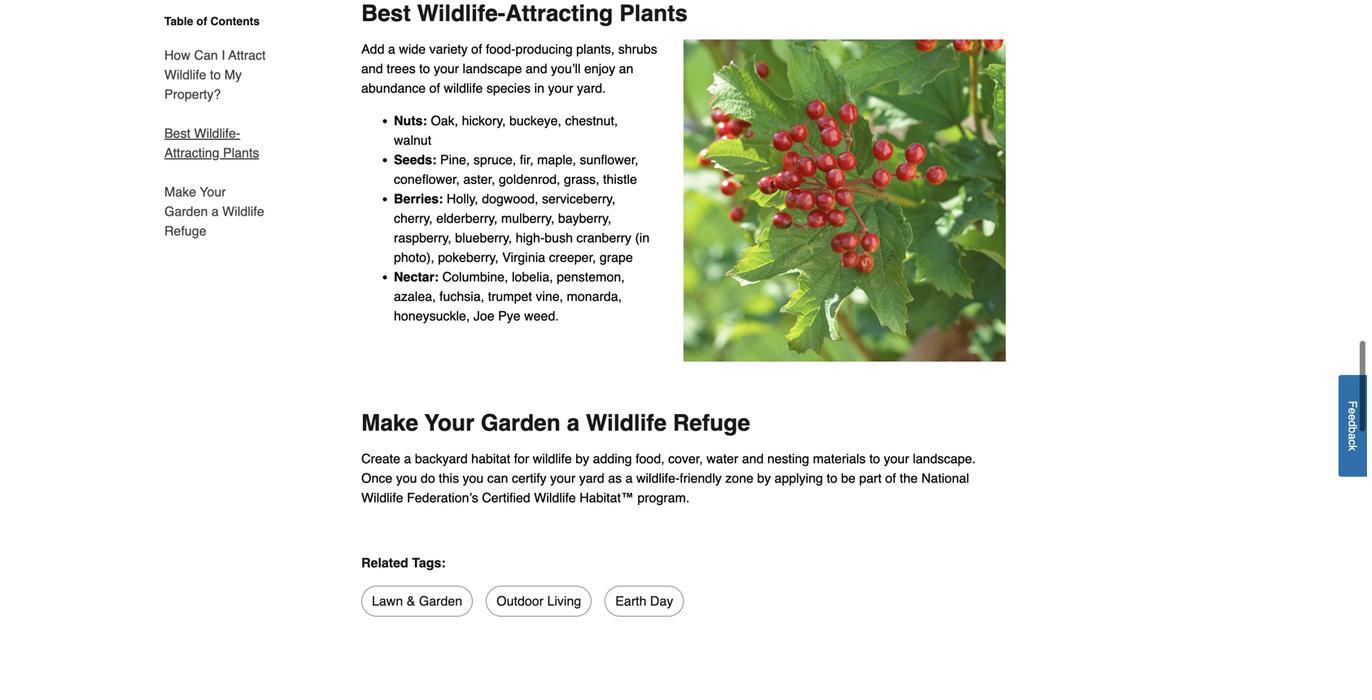 Task type: vqa. For each thing, say whether or not it's contained in the screenshot.
1st the Holiday Decorations IMAGE from the bottom
no



Task type: describe. For each thing, give the bounding box(es) containing it.
d
[[1346, 421, 1359, 427]]

monarda,
[[567, 289, 622, 304]]

mulberry,
[[501, 211, 555, 226]]

be
[[841, 471, 856, 486]]

habitat
[[471, 451, 510, 466]]

1 e from the top
[[1346, 408, 1359, 414]]

related
[[361, 556, 408, 571]]

nectar:
[[394, 269, 439, 284]]

&
[[407, 594, 415, 609]]

to up part
[[869, 451, 880, 466]]

1 vertical spatial make
[[361, 410, 418, 436]]

attracting for best wildlife-attracting plants
[[505, 0, 613, 26]]

cherry,
[[394, 211, 433, 226]]

goldenrod,
[[499, 172, 560, 187]]

a inside add a wide variety of food-producing plants, shrubs and trees to your landscape and you'll enjoy an abundance of wildlife species in your yard.
[[388, 41, 395, 56]]

berries:
[[394, 191, 443, 206]]

f e e d b a c k
[[1346, 401, 1359, 451]]

you'll
[[551, 61, 581, 76]]

coneflower,
[[394, 172, 460, 187]]

refuge inside the make your garden a wildlife refuge link
[[164, 223, 206, 238]]

certify
[[512, 471, 547, 486]]

nuts:
[[394, 113, 431, 128]]

of inside create a backyard habitat for wildlife by adding food, cover, water and nesting materials to your landscape. once you do this you can certify your yard as a wildlife-friendly zone by applying to be part of the national wildlife federation's certified wildlife habitat™ program.
[[885, 471, 896, 486]]

wildlife inside create a backyard habitat for wildlife by adding food, cover, water and nesting materials to your landscape. once you do this you can certify your yard as a wildlife-friendly zone by applying to be part of the national wildlife federation's certified wildlife habitat™ program.
[[533, 451, 572, 466]]

make inside table of contents element
[[164, 184, 196, 199]]

as
[[608, 471, 622, 486]]

add a wide variety of food-producing plants, shrubs and trees to your landscape and you'll enjoy an abundance of wildlife species in your yard.
[[361, 41, 657, 95]]

a up yard
[[567, 410, 580, 436]]

wildlife-
[[636, 471, 680, 486]]

your left yard
[[550, 471, 576, 486]]

grape
[[600, 250, 633, 265]]

sunflower,
[[580, 152, 639, 167]]

pokeberry,
[[438, 250, 499, 265]]

add
[[361, 41, 385, 56]]

wide
[[399, 41, 426, 56]]

materials
[[813, 451, 866, 466]]

related tags:
[[361, 556, 446, 571]]

fir,
[[520, 152, 534, 167]]

garden for 'lawn & garden' 'link'
[[419, 594, 462, 609]]

2 e from the top
[[1346, 414, 1359, 421]]

and inside create a backyard habitat for wildlife by adding food, cover, water and nesting materials to your landscape. once you do this you can certify your yard as a wildlife-friendly zone by applying to be part of the national wildlife federation's certified wildlife habitat™ program.
[[742, 451, 764, 466]]

your inside table of contents element
[[200, 184, 226, 199]]

plants for best wildlife-attracting plants
[[619, 0, 688, 26]]

azalea,
[[394, 289, 436, 304]]

tags:
[[412, 556, 446, 571]]

food,
[[636, 451, 665, 466]]

blueberry,
[[455, 230, 512, 245]]

c
[[1346, 440, 1359, 445]]

thistle
[[603, 172, 637, 187]]

1 you from the left
[[396, 471, 417, 486]]

pine,
[[440, 152, 470, 167]]

shrubs
[[618, 41, 657, 56]]

seeds:
[[394, 152, 437, 167]]

how can i attract wildlife to my property? link
[[164, 36, 267, 114]]

weed.
[[524, 308, 559, 323]]

wildlife- for best wildlife-attracting plants
[[417, 0, 505, 26]]

can
[[194, 48, 218, 63]]

how can i attract wildlife to my property?
[[164, 48, 266, 102]]

best wildlife- attracting plants
[[164, 126, 259, 160]]

of right the table
[[196, 15, 207, 28]]

certified
[[482, 490, 530, 506]]

oak,
[[431, 113, 458, 128]]

the
[[900, 471, 918, 486]]

penstemon,
[[557, 269, 625, 284]]

to inside add a wide variety of food-producing plants, shrubs and trees to your landscape and you'll enjoy an abundance of wildlife species in your yard.
[[419, 61, 430, 76]]

outdoor living
[[497, 594, 581, 609]]

part
[[859, 471, 882, 486]]

creeper,
[[549, 250, 596, 265]]

your down variety
[[434, 61, 459, 76]]

f e e d b a c k button
[[1339, 375, 1367, 477]]

photo),
[[394, 250, 434, 265]]

f
[[1346, 401, 1359, 408]]

1 horizontal spatial refuge
[[673, 410, 750, 436]]

to left be
[[827, 471, 838, 486]]

virginia
[[502, 250, 545, 265]]

can
[[487, 471, 508, 486]]

yard
[[579, 471, 605, 486]]

table of contents element
[[145, 13, 267, 241]]

your up the
[[884, 451, 909, 466]]

lawn
[[372, 594, 403, 609]]

trumpet
[[488, 289, 532, 304]]

wildlife down the certify
[[534, 490, 576, 506]]

producing
[[516, 41, 573, 56]]

federation's
[[407, 490, 478, 506]]

landscape.
[[913, 451, 976, 466]]

table
[[164, 15, 193, 28]]

b
[[1346, 427, 1359, 433]]

best for best wildlife-attracting plants
[[361, 0, 411, 26]]

grass,
[[564, 172, 599, 187]]

applying
[[775, 471, 823, 486]]

this
[[439, 471, 459, 486]]

a right as at left
[[626, 471, 633, 486]]

elderberry,
[[436, 211, 498, 226]]

species
[[487, 80, 531, 95]]



Task type: locate. For each thing, give the bounding box(es) containing it.
living
[[547, 594, 581, 609]]

spruce,
[[474, 152, 516, 167]]

contents
[[210, 15, 260, 28]]

best
[[361, 0, 411, 26], [164, 126, 190, 141]]

you right "this"
[[463, 471, 484, 486]]

make up create
[[361, 410, 418, 436]]

columbine,
[[442, 269, 508, 284]]

2 vertical spatial garden
[[419, 594, 462, 609]]

attracting down property?
[[164, 145, 219, 160]]

1 horizontal spatial and
[[526, 61, 547, 76]]

wildlife
[[444, 80, 483, 95], [533, 451, 572, 466]]

make
[[164, 184, 196, 199], [361, 410, 418, 436]]

fuchsia,
[[439, 289, 484, 304]]

best wildlife- attracting plants link
[[164, 114, 267, 173]]

wildlife inside add a wide variety of food-producing plants, shrubs and trees to your landscape and you'll enjoy an abundance of wildlife species in your yard.
[[444, 80, 483, 95]]

attracting for best wildlife- attracting plants
[[164, 145, 219, 160]]

an
[[619, 61, 634, 76]]

lawn & garden
[[372, 594, 462, 609]]

wildlife- for best wildlife- attracting plants
[[194, 126, 240, 141]]

e up b on the bottom of page
[[1346, 414, 1359, 421]]

earth day link
[[605, 586, 684, 617]]

e
[[1346, 408, 1359, 414], [1346, 414, 1359, 421]]

a right add at the left
[[388, 41, 395, 56]]

plants for best wildlife- attracting plants
[[223, 145, 259, 160]]

enjoy
[[584, 61, 615, 76]]

maple,
[[537, 152, 576, 167]]

of left 'food-'
[[471, 41, 482, 56]]

vine,
[[536, 289, 563, 304]]

1 horizontal spatial plants
[[619, 0, 688, 26]]

day
[[650, 594, 673, 609]]

you left do
[[396, 471, 417, 486]]

wildlife down landscape
[[444, 80, 483, 95]]

a right create
[[404, 451, 411, 466]]

best for best wildlife- attracting plants
[[164, 126, 190, 141]]

joe
[[474, 308, 495, 323]]

0 horizontal spatial best
[[164, 126, 190, 141]]

k
[[1346, 445, 1359, 451]]

wildlife inside how can i attract wildlife to my property?
[[164, 67, 206, 82]]

wildlife
[[164, 67, 206, 82], [222, 204, 264, 219], [586, 410, 667, 436], [361, 490, 403, 506], [534, 490, 576, 506]]

a
[[388, 41, 395, 56], [211, 204, 219, 219], [567, 410, 580, 436], [1346, 433, 1359, 440], [404, 451, 411, 466], [626, 471, 633, 486]]

2 you from the left
[[463, 471, 484, 486]]

to down wide
[[419, 61, 430, 76]]

a up the k
[[1346, 433, 1359, 440]]

1 horizontal spatial attracting
[[505, 0, 613, 26]]

oak, hickory, buckeye, chestnut, walnut
[[394, 113, 618, 148]]

1 vertical spatial make your garden a wildlife refuge
[[361, 410, 750, 436]]

my
[[224, 67, 242, 82]]

garden inside table of contents element
[[164, 204, 208, 219]]

lawn & garden link
[[361, 586, 473, 617]]

1 vertical spatial plants
[[223, 145, 259, 160]]

pine, spruce, fir, maple, sunflower, coneflower, aster, goldenrod, grass, thistle
[[394, 152, 639, 187]]

0 horizontal spatial refuge
[[164, 223, 206, 238]]

of
[[196, 15, 207, 28], [471, 41, 482, 56], [429, 80, 440, 95], [885, 471, 896, 486]]

plants up the make your garden a wildlife refuge link
[[223, 145, 259, 160]]

dogwood,
[[482, 191, 538, 206]]

wildlife- inside best wildlife- attracting plants
[[194, 126, 240, 141]]

of up oak,
[[429, 80, 440, 95]]

you
[[396, 471, 417, 486], [463, 471, 484, 486]]

1 vertical spatial attracting
[[164, 145, 219, 160]]

pye
[[498, 308, 521, 323]]

wildlife down best wildlife- attracting plants link
[[222, 204, 264, 219]]

0 horizontal spatial by
[[576, 451, 589, 466]]

earth
[[615, 594, 647, 609]]

bayberry,
[[558, 211, 611, 226]]

your down you'll
[[548, 80, 573, 95]]

of left the
[[885, 471, 896, 486]]

once
[[361, 471, 392, 486]]

1 horizontal spatial wildlife-
[[417, 0, 505, 26]]

1 horizontal spatial wildlife
[[533, 451, 572, 466]]

1 horizontal spatial you
[[463, 471, 484, 486]]

plants up shrubs
[[619, 0, 688, 26]]

0 vertical spatial garden
[[164, 204, 208, 219]]

1 horizontal spatial your
[[424, 410, 474, 436]]

wildlife- down property?
[[194, 126, 240, 141]]

0 horizontal spatial you
[[396, 471, 417, 486]]

2 horizontal spatial and
[[742, 451, 764, 466]]

by up yard
[[576, 451, 589, 466]]

0 horizontal spatial attracting
[[164, 145, 219, 160]]

0 vertical spatial wildlife-
[[417, 0, 505, 26]]

red berries on a green plant. image
[[684, 39, 1006, 362]]

plants inside best wildlife- attracting plants
[[223, 145, 259, 160]]

food-
[[486, 41, 516, 56]]

plants,
[[576, 41, 615, 56]]

garden down best wildlife- attracting plants
[[164, 204, 208, 219]]

0 horizontal spatial make
[[164, 184, 196, 199]]

1 vertical spatial best
[[164, 126, 190, 141]]

lobelia,
[[512, 269, 553, 284]]

wildlife- up variety
[[417, 0, 505, 26]]

1 horizontal spatial best
[[361, 0, 411, 26]]

by
[[576, 451, 589, 466], [757, 471, 771, 486]]

attracting inside best wildlife- attracting plants
[[164, 145, 219, 160]]

1 horizontal spatial garden
[[419, 594, 462, 609]]

in
[[534, 80, 544, 95]]

wildlife up adding
[[586, 410, 667, 436]]

table of contents
[[164, 15, 260, 28]]

1 vertical spatial by
[[757, 471, 771, 486]]

0 horizontal spatial your
[[200, 184, 226, 199]]

cranberry
[[577, 230, 632, 245]]

0 vertical spatial refuge
[[164, 223, 206, 238]]

wildlife up the certify
[[533, 451, 572, 466]]

refuge
[[164, 223, 206, 238], [673, 410, 750, 436]]

columbine, lobelia, penstemon, azalea, fuchsia, trumpet vine, monarda, honeysuckle, joe pye weed.
[[394, 269, 625, 323]]

1 horizontal spatial make your garden a wildlife refuge
[[361, 410, 750, 436]]

1 vertical spatial wildlife-
[[194, 126, 240, 141]]

plants
[[619, 0, 688, 26], [223, 145, 259, 160]]

0 horizontal spatial garden
[[164, 204, 208, 219]]

0 horizontal spatial make your garden a wildlife refuge
[[164, 184, 264, 238]]

garden for the make your garden a wildlife refuge link
[[164, 204, 208, 219]]

i
[[222, 48, 225, 63]]

best down property?
[[164, 126, 190, 141]]

zone
[[725, 471, 754, 486]]

1 horizontal spatial by
[[757, 471, 771, 486]]

1 vertical spatial garden
[[481, 410, 561, 436]]

wildlife down once
[[361, 490, 403, 506]]

e up 'd'
[[1346, 408, 1359, 414]]

your up backyard
[[424, 410, 474, 436]]

attract
[[228, 48, 266, 63]]

garden inside 'link'
[[419, 594, 462, 609]]

0 vertical spatial by
[[576, 451, 589, 466]]

adding
[[593, 451, 632, 466]]

1 vertical spatial refuge
[[673, 410, 750, 436]]

outdoor
[[497, 594, 544, 609]]

0 vertical spatial make your garden a wildlife refuge
[[164, 184, 264, 238]]

best up add at the left
[[361, 0, 411, 26]]

friendly
[[680, 471, 722, 486]]

by right zone
[[757, 471, 771, 486]]

1 vertical spatial wildlife
[[533, 451, 572, 466]]

(in
[[635, 230, 650, 245]]

0 vertical spatial wildlife
[[444, 80, 483, 95]]

make your garden a wildlife refuge link
[[164, 173, 267, 241]]

holly,
[[447, 191, 478, 206]]

create
[[361, 451, 400, 466]]

make your garden a wildlife refuge inside table of contents element
[[164, 184, 264, 238]]

garden right &
[[419, 594, 462, 609]]

wildlife up property?
[[164, 67, 206, 82]]

aster,
[[463, 172, 495, 187]]

0 vertical spatial make
[[164, 184, 196, 199]]

0 vertical spatial best
[[361, 0, 411, 26]]

2 horizontal spatial garden
[[481, 410, 561, 436]]

yard.
[[577, 80, 606, 95]]

0 horizontal spatial wildlife-
[[194, 126, 240, 141]]

your down best wildlife- attracting plants link
[[200, 184, 226, 199]]

0 vertical spatial attracting
[[505, 0, 613, 26]]

cover,
[[668, 451, 703, 466]]

make your garden a wildlife refuge up for
[[361, 410, 750, 436]]

how
[[164, 48, 190, 63]]

national
[[922, 471, 969, 486]]

to
[[419, 61, 430, 76], [210, 67, 221, 82], [869, 451, 880, 466], [827, 471, 838, 486]]

a down best wildlife- attracting plants link
[[211, 204, 219, 219]]

and down add at the left
[[361, 61, 383, 76]]

0 horizontal spatial plants
[[223, 145, 259, 160]]

backyard
[[415, 451, 468, 466]]

a inside button
[[1346, 433, 1359, 440]]

make your garden a wildlife refuge down best wildlife- attracting plants link
[[164, 184, 264, 238]]

garden up for
[[481, 410, 561, 436]]

walnut
[[394, 132, 432, 148]]

buckeye,
[[509, 113, 562, 128]]

to inside how can i attract wildlife to my property?
[[210, 67, 221, 82]]

0 horizontal spatial and
[[361, 61, 383, 76]]

1 horizontal spatial make
[[361, 410, 418, 436]]

to left "my"
[[210, 67, 221, 82]]

make down best wildlife- attracting plants
[[164, 184, 196, 199]]

best inside best wildlife- attracting plants
[[164, 126, 190, 141]]

chestnut,
[[565, 113, 618, 128]]

1 vertical spatial your
[[424, 410, 474, 436]]

and up in
[[526, 61, 547, 76]]

attracting up producing
[[505, 0, 613, 26]]

0 horizontal spatial wildlife
[[444, 80, 483, 95]]

wildlife-
[[417, 0, 505, 26], [194, 126, 240, 141]]

make your garden a wildlife refuge
[[164, 184, 264, 238], [361, 410, 750, 436]]

honeysuckle,
[[394, 308, 470, 323]]

your
[[434, 61, 459, 76], [548, 80, 573, 95], [884, 451, 909, 466], [550, 471, 576, 486]]

your
[[200, 184, 226, 199], [424, 410, 474, 436]]

serviceberry,
[[542, 191, 616, 206]]

for
[[514, 451, 529, 466]]

0 vertical spatial plants
[[619, 0, 688, 26]]

and up zone
[[742, 451, 764, 466]]

0 vertical spatial your
[[200, 184, 226, 199]]



